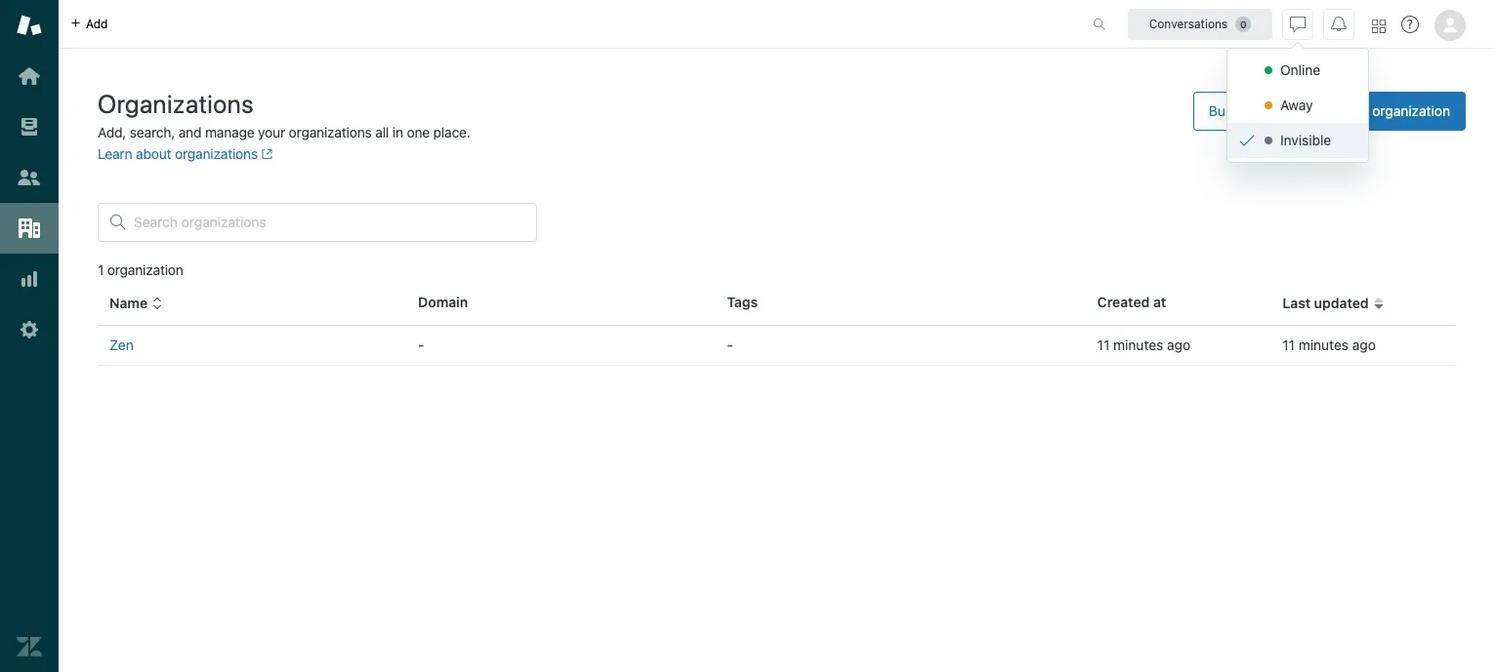 Task type: describe. For each thing, give the bounding box(es) containing it.
0 horizontal spatial organizations
[[175, 146, 258, 162]]

organizations
[[98, 89, 254, 118]]

bulk import
[[1209, 103, 1281, 119]]

in
[[392, 124, 403, 141]]

organization for 1 organization
[[107, 262, 183, 278]]

2 11 from the left
[[1283, 337, 1295, 354]]

conversations
[[1149, 16, 1228, 31]]

get help image
[[1402, 16, 1419, 33]]

2 - from the left
[[727, 337, 733, 354]]

get started image
[[17, 63, 42, 89]]

zen
[[109, 337, 134, 354]]

reporting image
[[17, 267, 42, 292]]

(opens in a new tab) image
[[258, 149, 273, 160]]

learn about organizations
[[98, 146, 258, 162]]

organizations image
[[17, 216, 42, 241]]

place.
[[433, 124, 470, 141]]

zen link
[[109, 337, 134, 354]]

add button
[[59, 0, 120, 48]]

and
[[178, 124, 202, 141]]

menu containing online
[[1227, 48, 1370, 163]]

organizations inside the organizations add, search, and manage your organizations all in one place.
[[289, 124, 372, 141]]

2 minutes from the left
[[1299, 337, 1349, 354]]

2 ago from the left
[[1352, 337, 1376, 354]]

notifications image
[[1331, 16, 1347, 32]]

created
[[1097, 294, 1150, 311]]

add organization
[[1344, 103, 1450, 119]]

1 organization
[[98, 262, 183, 278]]

1 11 minutes ago from the left
[[1097, 337, 1191, 354]]

views image
[[17, 114, 42, 140]]

domain
[[418, 294, 468, 311]]

learn about organizations link
[[98, 146, 273, 162]]

add
[[86, 16, 108, 31]]

bulk
[[1209, 103, 1236, 119]]

invisible menu item
[[1228, 123, 1369, 158]]

1 ago from the left
[[1167, 337, 1191, 354]]

add organization button
[[1328, 92, 1466, 131]]

last updated button
[[1283, 295, 1385, 313]]



Task type: locate. For each thing, give the bounding box(es) containing it.
online
[[1280, 62, 1321, 78]]

1 horizontal spatial ago
[[1352, 337, 1376, 354]]

zendesk products image
[[1372, 19, 1386, 33]]

2 11 minutes ago from the left
[[1283, 337, 1376, 354]]

0 horizontal spatial 11
[[1097, 337, 1110, 354]]

organization up the name button
[[107, 262, 183, 278]]

1 horizontal spatial organization
[[1372, 103, 1450, 119]]

button displays agent's chat status as invisible. image
[[1290, 16, 1306, 32]]

updated
[[1314, 295, 1369, 312]]

away
[[1280, 97, 1313, 113]]

organizations down manage
[[175, 146, 258, 162]]

1 vertical spatial organizations
[[175, 146, 258, 162]]

zendesk image
[[17, 635, 42, 660]]

main element
[[0, 0, 59, 673]]

manage
[[205, 124, 254, 141]]

0 horizontal spatial organization
[[107, 262, 183, 278]]

organization inside button
[[1372, 103, 1450, 119]]

organization right add
[[1372, 103, 1450, 119]]

11 minutes ago down created at
[[1097, 337, 1191, 354]]

11 minutes ago
[[1097, 337, 1191, 354], [1283, 337, 1376, 354]]

last updated
[[1283, 295, 1369, 312]]

1 horizontal spatial 11
[[1283, 337, 1295, 354]]

- down "tags"
[[727, 337, 733, 354]]

0 horizontal spatial ago
[[1167, 337, 1191, 354]]

- down domain
[[418, 337, 424, 354]]

11 down created
[[1097, 337, 1110, 354]]

11 down last
[[1283, 337, 1295, 354]]

customers image
[[17, 165, 42, 190]]

minutes down last updated
[[1299, 337, 1349, 354]]

at
[[1153, 294, 1166, 311]]

-
[[418, 337, 424, 354], [727, 337, 733, 354]]

1 minutes from the left
[[1114, 337, 1164, 354]]

conversations button
[[1128, 8, 1273, 40]]

1 vertical spatial organization
[[107, 262, 183, 278]]

tags
[[727, 294, 758, 311]]

created at
[[1097, 294, 1166, 311]]

1 horizontal spatial organizations
[[289, 124, 372, 141]]

minutes
[[1114, 337, 1164, 354], [1299, 337, 1349, 354]]

add
[[1344, 103, 1369, 119]]

invisible
[[1280, 132, 1331, 148]]

menu
[[1227, 48, 1370, 163]]

zendesk support image
[[17, 13, 42, 38]]

admin image
[[17, 317, 42, 343]]

11
[[1097, 337, 1110, 354], [1283, 337, 1295, 354]]

1 horizontal spatial minutes
[[1299, 337, 1349, 354]]

minutes down created at
[[1114, 337, 1164, 354]]

import
[[1240, 103, 1281, 119]]

all
[[375, 124, 389, 141]]

0 horizontal spatial minutes
[[1114, 337, 1164, 354]]

about
[[136, 146, 171, 162]]

1 11 from the left
[[1097, 337, 1110, 354]]

organizations left all
[[289, 124, 372, 141]]

1 horizontal spatial -
[[727, 337, 733, 354]]

Search organizations field
[[134, 214, 524, 231]]

bulk import button
[[1193, 92, 1320, 131]]

organizations add, search, and manage your organizations all in one place.
[[98, 89, 470, 141]]

organization for add organization
[[1372, 103, 1450, 119]]

organizations
[[289, 124, 372, 141], [175, 146, 258, 162]]

0 horizontal spatial 11 minutes ago
[[1097, 337, 1191, 354]]

one
[[407, 124, 430, 141]]

1
[[98, 262, 104, 278]]

1 horizontal spatial 11 minutes ago
[[1283, 337, 1376, 354]]

your
[[258, 124, 285, 141]]

11 minutes ago down last updated button
[[1283, 337, 1376, 354]]

add,
[[98, 124, 126, 141]]

learn
[[98, 146, 132, 162]]

search,
[[130, 124, 175, 141]]

last
[[1283, 295, 1311, 312]]

ago
[[1167, 337, 1191, 354], [1352, 337, 1376, 354]]

name
[[109, 295, 148, 312]]

name button
[[109, 295, 163, 313]]

1 - from the left
[[418, 337, 424, 354]]

0 horizontal spatial -
[[418, 337, 424, 354]]

0 vertical spatial organization
[[1372, 103, 1450, 119]]

organization
[[1372, 103, 1450, 119], [107, 262, 183, 278]]

0 vertical spatial organizations
[[289, 124, 372, 141]]



Task type: vqa. For each thing, say whether or not it's contained in the screenshot.
"And" to the bottom
no



